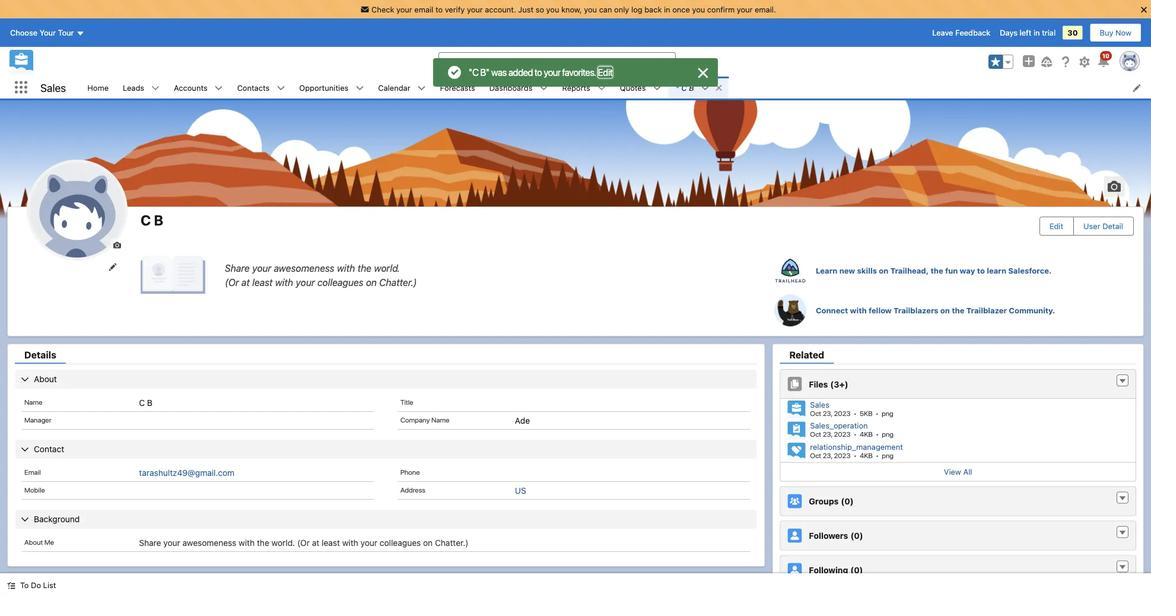 Task type: locate. For each thing, give the bounding box(es) containing it.
check
[[372, 5, 394, 14]]

view all
[[944, 467, 972, 476]]

kb up "relationship_management" at the bottom
[[864, 430, 873, 438]]

2 vertical spatial kb
[[864, 451, 873, 459]]

oct for sales_operation
[[810, 430, 821, 438]]

text default image inside list item
[[715, 84, 723, 92]]

awesomeness
[[274, 262, 335, 274], [183, 538, 236, 548]]

text default image inside 'opportunities' list item
[[356, 84, 364, 92]]

1 horizontal spatial colleagues
[[380, 538, 421, 548]]

1 horizontal spatial sales
[[810, 400, 830, 409]]

0 vertical spatial kb
[[864, 409, 873, 417]]

on
[[879, 266, 889, 275], [366, 277, 377, 288], [941, 306, 950, 315], [423, 538, 433, 548]]

sales inside 'files' "element"
[[810, 400, 830, 409]]

favorites.
[[562, 67, 596, 78]]

2 vertical spatial to
[[977, 266, 985, 275]]

buy now button
[[1090, 23, 1142, 42]]

0 vertical spatial chatter.)
[[379, 277, 417, 288]]

view all link
[[781, 462, 1136, 481]]

4 kb
[[860, 430, 873, 438], [860, 451, 873, 459]]

3 oct 23, 2023 from the top
[[810, 451, 851, 459]]

oct 23, 2023 for sales
[[810, 409, 851, 417]]

mobile
[[24, 486, 45, 494]]

0 horizontal spatial edit
[[598, 67, 613, 78]]

accounts
[[174, 83, 208, 92]]

2 2023 from the top
[[834, 430, 851, 438]]

1 2023 from the top
[[834, 409, 851, 417]]

0 vertical spatial 4 kb
[[860, 430, 873, 438]]

4
[[860, 430, 864, 438], [860, 451, 864, 459]]

(0) right followers
[[851, 531, 863, 541]]

connect
[[816, 306, 848, 315]]

share
[[225, 262, 250, 274], [139, 538, 161, 548]]

you right the so
[[546, 5, 559, 14]]

oct down sales_operation
[[810, 451, 821, 459]]

sales
[[40, 81, 66, 94], [810, 400, 830, 409]]

feedback
[[956, 28, 991, 37]]

23, down sales_operation
[[823, 451, 833, 459]]

0 horizontal spatial (or
[[225, 277, 239, 288]]

0 vertical spatial edit
[[598, 67, 613, 78]]

" down search...
[[469, 67, 472, 78]]

in
[[664, 5, 670, 14], [1034, 28, 1040, 37]]

c
[[472, 67, 479, 78], [682, 83, 687, 92], [141, 212, 151, 228], [139, 398, 145, 407]]

0 horizontal spatial to
[[436, 5, 443, 14]]

dashboards
[[489, 83, 533, 92]]

4 kb down sales_operation
[[860, 451, 873, 459]]

text default image for accounts
[[215, 84, 223, 92]]

in right back
[[664, 5, 670, 14]]

1 horizontal spatial awesomeness
[[274, 262, 335, 274]]

you left 'can'
[[584, 5, 597, 14]]

1 horizontal spatial name
[[432, 415, 450, 424]]

1 vertical spatial about
[[24, 538, 43, 546]]

1 horizontal spatial chatter.)
[[435, 538, 469, 548]]

1 vertical spatial share
[[139, 538, 161, 548]]

0 vertical spatial (or
[[225, 277, 239, 288]]

2023 up sales_operation
[[834, 409, 851, 417]]

"
[[469, 67, 472, 78], [486, 67, 490, 78]]

0 vertical spatial oct 23, 2023
[[810, 409, 851, 417]]

0 horizontal spatial world.
[[272, 538, 295, 548]]

files element
[[780, 369, 1137, 482]]

oct 23, 2023
[[810, 409, 851, 417], [810, 430, 851, 438], [810, 451, 851, 459]]

0 vertical spatial colleagues
[[317, 277, 364, 288]]

0 vertical spatial least
[[252, 277, 273, 288]]

3 23, from the top
[[823, 451, 833, 459]]

1 horizontal spatial share
[[225, 262, 250, 274]]

0 horizontal spatial share
[[139, 538, 161, 548]]

2 4 from the top
[[860, 451, 864, 459]]

23, up sales_operation
[[823, 409, 833, 417]]

trailhead,
[[891, 266, 929, 275]]

text default image inside quotes list item
[[653, 84, 661, 92]]

text default image for calendar
[[418, 84, 426, 92]]

kb for sales_operation
[[864, 430, 873, 438]]

1 vertical spatial oct
[[810, 430, 821, 438]]

oct for sales
[[810, 409, 821, 417]]

1 vertical spatial kb
[[864, 430, 873, 438]]

1 horizontal spatial "
[[486, 67, 490, 78]]

tarashultz49@gmail.com link
[[139, 468, 234, 477]]

forecasts link
[[433, 77, 482, 99]]

0 horizontal spatial awesomeness
[[183, 538, 236, 548]]

to inside "link"
[[977, 266, 985, 275]]

address
[[400, 486, 426, 494]]

0 horizontal spatial you
[[546, 5, 559, 14]]

1 vertical spatial in
[[1034, 28, 1040, 37]]

23, for sales_operation
[[823, 430, 833, 438]]

sales left home link
[[40, 81, 66, 94]]

about button
[[15, 370, 757, 389]]

4 down sales_operation
[[860, 451, 864, 459]]

about me
[[24, 538, 54, 546]]

do
[[31, 581, 41, 590]]

search... button
[[439, 52, 676, 71]]

1 horizontal spatial edit
[[1050, 222, 1064, 231]]

leads list item
[[116, 77, 167, 99]]

23, up "relationship_management" at the bottom
[[823, 430, 833, 438]]

2 vertical spatial png
[[882, 451, 894, 459]]

oct 23, 2023 down sales_operation
[[810, 451, 851, 459]]

2 23, from the top
[[823, 430, 833, 438]]

0 vertical spatial name
[[24, 398, 42, 406]]

1 vertical spatial 2023
[[834, 430, 851, 438]]

2 vertical spatial 23,
[[823, 451, 833, 459]]

to do list
[[20, 581, 56, 590]]

(0) right 'following'
[[851, 565, 863, 575]]

1 horizontal spatial at
[[312, 538, 319, 548]]

0 horizontal spatial in
[[664, 5, 670, 14]]

trial
[[1042, 28, 1056, 37]]

png
[[882, 409, 894, 417], [882, 430, 894, 438], [882, 451, 894, 459]]

0 vertical spatial world.
[[374, 262, 400, 274]]

1 vertical spatial 4
[[860, 451, 864, 459]]

learn
[[816, 266, 838, 275]]

1 you from the left
[[546, 5, 559, 14]]

2 vertical spatial (0)
[[851, 565, 863, 575]]

once
[[673, 5, 690, 14]]

chatter link
[[15, 579, 69, 594]]

(3+)
[[831, 379, 848, 389]]

1 vertical spatial 4 kb
[[860, 451, 873, 459]]

1 vertical spatial edit
[[1050, 222, 1064, 231]]

2023 for sales_operation
[[834, 430, 851, 438]]

0 vertical spatial sales
[[40, 81, 66, 94]]

leave feedback link
[[932, 28, 991, 37]]

0 horizontal spatial "
[[469, 67, 472, 78]]

list
[[80, 77, 1151, 99]]

chatter.)
[[379, 277, 417, 288], [435, 538, 469, 548]]

" left was
[[486, 67, 490, 78]]

edit right favorites.
[[598, 67, 613, 78]]

1 vertical spatial to
[[535, 67, 542, 78]]

4 for sales_operation
[[860, 430, 864, 438]]

(0) for followers (0)
[[851, 531, 863, 541]]

kb for sales
[[864, 409, 873, 417]]

(0) inside followers element
[[851, 531, 863, 541]]

0 vertical spatial 2023
[[834, 409, 851, 417]]

1 oct 23, 2023 from the top
[[810, 409, 851, 417]]

1 23, from the top
[[823, 409, 833, 417]]

0 vertical spatial oct
[[810, 409, 821, 417]]

2 4 kb from the top
[[860, 451, 873, 459]]

the
[[358, 262, 372, 274], [931, 266, 943, 275], [952, 306, 965, 315], [257, 538, 269, 548]]

1 oct from the top
[[810, 409, 821, 417]]

text default image inside groups element
[[1119, 494, 1127, 502]]

oct up sales_operation
[[810, 409, 821, 417]]

connect with fellow trailblazers on the trailblazer community.
[[816, 306, 1055, 315]]

edit left user at the top right of page
[[1050, 222, 1064, 231]]

opportunities list item
[[292, 77, 371, 99]]

(0) right groups on the right bottom of page
[[841, 496, 854, 506]]

leave
[[932, 28, 953, 37]]

oct 23, 2023 up sales_operation
[[810, 409, 851, 417]]

text default image
[[151, 84, 160, 92], [215, 84, 223, 92], [356, 84, 364, 92], [418, 84, 426, 92], [597, 84, 606, 92], [701, 84, 710, 92], [1119, 494, 1127, 502], [7, 581, 15, 590]]

2023
[[834, 409, 851, 417], [834, 430, 851, 438], [834, 451, 851, 459]]

0 vertical spatial (0)
[[841, 496, 854, 506]]

group
[[989, 55, 1014, 69]]

1 4 kb from the top
[[860, 430, 873, 438]]

in right 'left'
[[1034, 28, 1040, 37]]

log
[[631, 5, 643, 14]]

1 4 from the top
[[860, 430, 864, 438]]

list item containing *
[[669, 77, 729, 99]]

list item
[[669, 77, 729, 99]]

about inside 'dropdown button'
[[34, 374, 57, 384]]

0 vertical spatial png
[[882, 409, 894, 417]]

to right added
[[535, 67, 542, 78]]

(or
[[225, 277, 239, 288], [297, 538, 310, 548]]

png for relationship_management
[[882, 451, 894, 459]]

skills
[[857, 266, 877, 275]]

kb
[[864, 409, 873, 417], [864, 430, 873, 438], [864, 451, 873, 459]]

me
[[44, 538, 54, 546]]

1 vertical spatial name
[[432, 415, 450, 424]]

2023 up "relationship_management" at the bottom
[[834, 430, 851, 438]]

learn
[[987, 266, 1007, 275]]

1 horizontal spatial you
[[584, 5, 597, 14]]

23, for sales
[[823, 409, 833, 417]]

the inside "link"
[[931, 266, 943, 275]]

png for sales_operation
[[882, 430, 894, 438]]

calendar list item
[[371, 77, 433, 99]]

text default image
[[715, 84, 723, 92], [277, 84, 285, 92], [540, 84, 548, 92], [653, 84, 661, 92], [1119, 377, 1127, 385], [1119, 529, 1127, 537], [1119, 563, 1127, 571]]

you
[[546, 5, 559, 14], [584, 5, 597, 14], [692, 5, 705, 14]]

2 vertical spatial 2023
[[834, 451, 851, 459]]

1 horizontal spatial least
[[322, 538, 340, 548]]

text default image inside list item
[[701, 84, 710, 92]]

b inside list item
[[689, 83, 694, 92]]

to do list button
[[0, 573, 63, 597]]

(0) inside groups element
[[841, 496, 854, 506]]

1 vertical spatial png
[[882, 430, 894, 438]]

1 horizontal spatial to
[[535, 67, 542, 78]]

0 horizontal spatial colleagues
[[317, 277, 364, 288]]

0 vertical spatial share your awesomeness with the world. (or at least with your colleagues on chatter.)
[[225, 262, 417, 288]]

0 vertical spatial 4
[[860, 430, 864, 438]]

2 horizontal spatial to
[[977, 266, 985, 275]]

0 vertical spatial awesomeness
[[274, 262, 335, 274]]

2 oct from the top
[[810, 430, 821, 438]]

text default image inside accounts list item
[[215, 84, 223, 92]]

back
[[645, 5, 662, 14]]

buy
[[1100, 28, 1114, 37]]

oct 23, 2023 for relationship_management
[[810, 451, 851, 459]]

1 vertical spatial oct 23, 2023
[[810, 430, 851, 438]]

2023 for sales
[[834, 409, 851, 417]]

23, for relationship_management
[[823, 451, 833, 459]]

oct 23, 2023 up "relationship_management" at the bottom
[[810, 430, 851, 438]]

1 vertical spatial least
[[322, 538, 340, 548]]

verify
[[445, 5, 465, 14]]

oct up "relationship_management" at the bottom
[[810, 430, 821, 438]]

about left me
[[24, 538, 43, 546]]

sales down files
[[810, 400, 830, 409]]

30
[[1068, 28, 1078, 37]]

1 vertical spatial (0)
[[851, 531, 863, 541]]

4 kb up "relationship_management" at the bottom
[[860, 430, 873, 438]]

groups (0)
[[809, 496, 854, 506]]

3 2023 from the top
[[834, 451, 851, 459]]

colleagues
[[317, 277, 364, 288], [380, 538, 421, 548]]

text default image for leads
[[151, 84, 160, 92]]

1 vertical spatial share your awesomeness with the world. (or at least with your colleagues on chatter.)
[[139, 538, 469, 548]]

details
[[24, 349, 56, 360]]

1 vertical spatial (or
[[297, 538, 310, 548]]

choose
[[10, 28, 37, 37]]

to right email
[[436, 5, 443, 14]]

about down details link
[[34, 374, 57, 384]]

text default image inside contacts list item
[[277, 84, 285, 92]]

1 vertical spatial chatter.)
[[435, 538, 469, 548]]

text default image inside calendar list item
[[418, 84, 426, 92]]

name up manager
[[24, 398, 42, 406]]

kb up sales_operation
[[864, 409, 873, 417]]

0 vertical spatial about
[[34, 374, 57, 384]]

1 horizontal spatial (or
[[297, 538, 310, 548]]

followers
[[809, 531, 848, 541]]

1 " from the left
[[469, 67, 472, 78]]

text default image inside leads list item
[[151, 84, 160, 92]]

you right once at the top of page
[[692, 5, 705, 14]]

name right company
[[432, 415, 450, 424]]

list containing home
[[80, 77, 1151, 99]]

0 horizontal spatial least
[[252, 277, 273, 288]]

1 vertical spatial c b
[[139, 398, 153, 407]]

background
[[34, 514, 80, 524]]

2 oct 23, 2023 from the top
[[810, 430, 851, 438]]

2 horizontal spatial you
[[692, 5, 705, 14]]

0 horizontal spatial sales
[[40, 81, 66, 94]]

0 vertical spatial in
[[664, 5, 670, 14]]

0 vertical spatial 23,
[[823, 409, 833, 417]]

(0) for following (0)
[[851, 565, 863, 575]]

related link
[[780, 349, 834, 364]]

to
[[20, 581, 29, 590]]

4 up "relationship_management" at the bottom
[[860, 430, 864, 438]]

view
[[944, 467, 961, 476]]

share your awesomeness with the world. (or at least with your colleagues on chatter.)
[[225, 262, 417, 288], [139, 538, 469, 548]]

world.
[[374, 262, 400, 274], [272, 538, 295, 548]]

* c b
[[676, 83, 694, 92]]

1 vertical spatial 23,
[[823, 430, 833, 438]]

0 horizontal spatial chatter.)
[[379, 277, 417, 288]]

0 horizontal spatial at
[[241, 277, 250, 288]]

to right way
[[977, 266, 985, 275]]

1 vertical spatial sales
[[810, 400, 830, 409]]

2 vertical spatial oct
[[810, 451, 821, 459]]

3 oct from the top
[[810, 451, 821, 459]]

user
[[1084, 222, 1101, 231]]

email.
[[755, 5, 776, 14]]

b inside 'success' alert dialog
[[481, 67, 486, 78]]

(0) inside 'following' element
[[851, 565, 863, 575]]

2 vertical spatial oct 23, 2023
[[810, 451, 851, 459]]

text default image inside reports 'list item'
[[597, 84, 606, 92]]

oct
[[810, 409, 821, 417], [810, 430, 821, 438], [810, 451, 821, 459]]

2023 down sales_operation
[[834, 451, 851, 459]]

kb down sales_operation
[[864, 451, 873, 459]]



Task type: vqa. For each thing, say whether or not it's contained in the screenshot.
text default icon inside the Quotes LIST ITEM
yes



Task type: describe. For each thing, give the bounding box(es) containing it.
just
[[518, 5, 534, 14]]

files
[[809, 379, 828, 389]]

1 horizontal spatial in
[[1034, 28, 1040, 37]]

edit link
[[598, 66, 613, 79]]

detail
[[1103, 222, 1123, 231]]

connect with fellow trailblazers on the trailblazer community. link
[[774, 294, 1144, 326]]

community.
[[1009, 306, 1055, 315]]

3 you from the left
[[692, 5, 705, 14]]

c inside alert dialog
[[472, 67, 479, 78]]

(0) for groups (0)
[[841, 496, 854, 506]]

reports list item
[[555, 77, 613, 99]]

2023 for relationship_management
[[834, 451, 851, 459]]

1 vertical spatial at
[[312, 538, 319, 548]]

oct for relationship_management
[[810, 451, 821, 459]]

title
[[400, 398, 413, 406]]

email
[[24, 468, 41, 476]]

0 vertical spatial share
[[225, 262, 250, 274]]

large image
[[696, 66, 710, 80]]

accounts list item
[[167, 77, 230, 99]]

so
[[536, 5, 544, 14]]

learn new skills on trailhead, the fun way to learn salesforce. link
[[774, 255, 1144, 287]]

about for about me
[[24, 538, 43, 546]]

about for about
[[34, 374, 57, 384]]

10
[[1103, 52, 1110, 59]]

calendar
[[378, 83, 410, 92]]

tarashultz49@gmail.com
[[139, 468, 234, 477]]

trailblazers
[[894, 306, 939, 315]]

reports
[[562, 83, 590, 92]]

opportunities
[[299, 83, 349, 92]]

calendar link
[[371, 77, 418, 99]]

ade
[[515, 415, 530, 425]]

quotes list item
[[613, 77, 669, 99]]

user detail
[[1084, 222, 1123, 231]]

text default image for opportunities
[[356, 84, 364, 92]]

1 vertical spatial colleagues
[[380, 538, 421, 548]]

salesforce.
[[1008, 266, 1052, 275]]

followers (0)
[[809, 531, 863, 541]]

groups
[[809, 496, 839, 506]]

chatter
[[24, 579, 59, 591]]

0 vertical spatial c b
[[141, 212, 163, 228]]

contacts link
[[230, 77, 277, 99]]

0 vertical spatial at
[[241, 277, 250, 288]]

manager
[[24, 415, 51, 424]]

account.
[[485, 5, 516, 14]]

png for sales
[[882, 409, 894, 417]]

relationship_management
[[810, 442, 903, 451]]

2 you from the left
[[584, 5, 597, 14]]

edit inside 'success' alert dialog
[[598, 67, 613, 78]]

home link
[[80, 77, 116, 99]]

to inside 'success' alert dialog
[[535, 67, 542, 78]]

leave feedback
[[932, 28, 991, 37]]

following element
[[780, 555, 1137, 585]]

followers element
[[780, 521, 1137, 550]]

on inside "link"
[[879, 266, 889, 275]]

home
[[87, 83, 109, 92]]

5 kb
[[860, 409, 873, 417]]

contacts list item
[[230, 77, 292, 99]]

c inside list
[[682, 83, 687, 92]]

contact
[[34, 444, 64, 454]]

search...
[[462, 57, 493, 66]]

edit about me image
[[141, 256, 206, 294]]

choose your tour
[[10, 28, 74, 37]]

forecasts
[[440, 83, 475, 92]]

1 vertical spatial awesomeness
[[183, 538, 236, 548]]

know,
[[561, 5, 582, 14]]

related
[[790, 349, 825, 360]]

choose your tour button
[[9, 23, 85, 42]]

details link
[[15, 349, 66, 364]]

tour
[[58, 28, 74, 37]]

4 kb for relationship_management
[[860, 451, 873, 459]]

only
[[614, 5, 629, 14]]

5
[[860, 409, 864, 417]]

10 button
[[1097, 51, 1112, 69]]

following (0)
[[809, 565, 863, 575]]

edit button
[[1040, 217, 1073, 235]]

0 horizontal spatial name
[[24, 398, 42, 406]]

sales_operation
[[810, 421, 868, 430]]

reports link
[[555, 77, 597, 99]]

success alert dialog
[[433, 58, 718, 87]]

opportunities link
[[292, 77, 356, 99]]

days left in trial
[[1000, 28, 1056, 37]]

quotes link
[[613, 77, 653, 99]]

following
[[809, 565, 848, 575]]

email
[[414, 5, 433, 14]]

quotes
[[620, 83, 646, 92]]

us link
[[515, 486, 748, 495]]

fellow
[[869, 306, 892, 315]]

text default image inside 'files' "element"
[[1119, 377, 1127, 385]]

text default image for reports
[[597, 84, 606, 92]]

text default image inside the to do list button
[[7, 581, 15, 590]]

4 for relationship_management
[[860, 451, 864, 459]]

text default image inside followers element
[[1119, 529, 1127, 537]]

1 vertical spatial world.
[[272, 538, 295, 548]]

dashboards list item
[[482, 77, 555, 99]]

accounts link
[[167, 77, 215, 99]]

was
[[492, 67, 507, 78]]

company
[[400, 415, 430, 424]]

company name
[[400, 415, 450, 424]]

can
[[599, 5, 612, 14]]

text default image for *
[[701, 84, 710, 92]]

way
[[960, 266, 975, 275]]

text default image inside the dashboards list item
[[540, 84, 548, 92]]

new
[[840, 266, 855, 275]]

left
[[1020, 28, 1032, 37]]

leads
[[123, 83, 144, 92]]

edit inside button
[[1050, 222, 1064, 231]]

" c b " was added to your favorites. edit
[[469, 67, 613, 78]]

text default image inside 'following' element
[[1119, 563, 1127, 571]]

your inside 'success' alert dialog
[[544, 67, 561, 78]]

2 " from the left
[[486, 67, 490, 78]]

0 vertical spatial to
[[436, 5, 443, 14]]

oct 23, 2023 for sales_operation
[[810, 430, 851, 438]]

files (3+)
[[809, 379, 848, 389]]

groups element
[[780, 486, 1137, 516]]

days
[[1000, 28, 1018, 37]]

kb for relationship_management
[[864, 451, 873, 459]]

1 horizontal spatial world.
[[374, 262, 400, 274]]

confirm
[[707, 5, 735, 14]]

user detail button
[[1074, 217, 1133, 235]]

fun
[[945, 266, 958, 275]]

4 kb for sales_operation
[[860, 430, 873, 438]]

check your email to verify your account. just so you know, you can only log back in once you confirm your email.
[[372, 5, 776, 14]]

list
[[43, 581, 56, 590]]

added
[[509, 67, 533, 78]]



